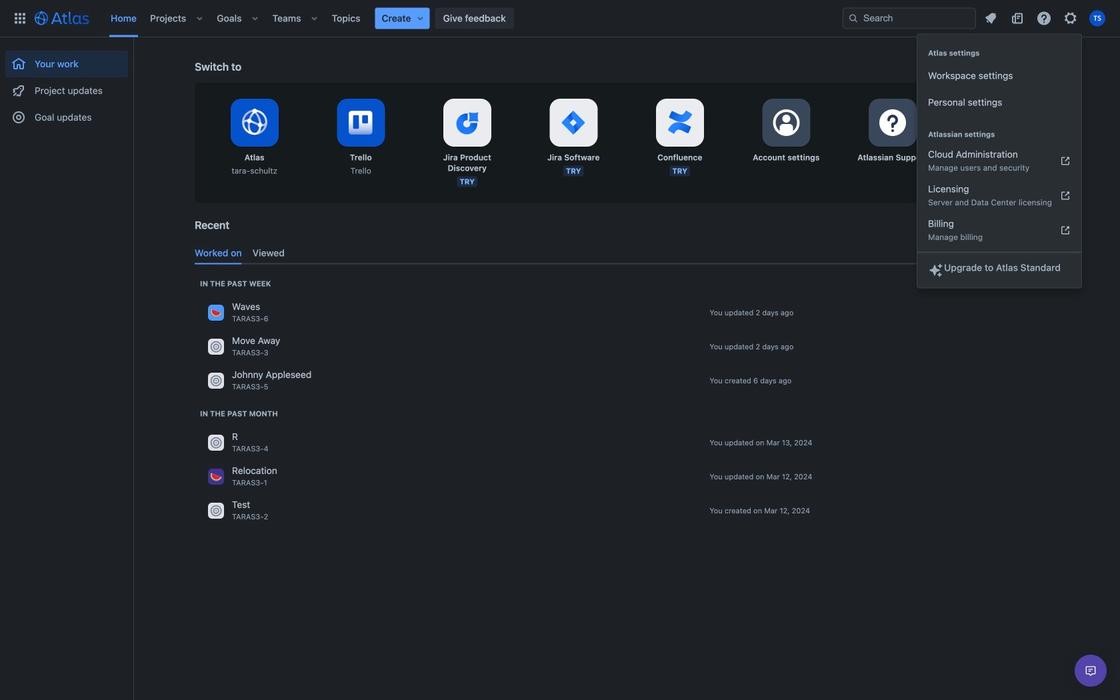 Task type: vqa. For each thing, say whether or not it's contained in the screenshot.
bottom Settings icon
no



Task type: describe. For each thing, give the bounding box(es) containing it.
Filter by title field
[[942, 220, 1058, 239]]

atlas paid feature image
[[928, 262, 944, 278]]

notifications image
[[983, 10, 999, 26]]

2 settings image from the left
[[877, 107, 909, 139]]

4 townsquare image from the top
[[208, 503, 224, 519]]

switch to... image
[[12, 10, 28, 26]]

heading for 4th townsquare icon from the bottom
[[200, 278, 271, 289]]

search image
[[946, 224, 956, 234]]

settings image
[[1063, 10, 1079, 26]]



Task type: locate. For each thing, give the bounding box(es) containing it.
1 heading from the top
[[200, 278, 271, 289]]

Search field
[[843, 8, 976, 29]]

3 settings image from the left
[[983, 107, 1015, 139]]

2 horizontal spatial settings image
[[983, 107, 1015, 139]]

0 vertical spatial townsquare image
[[208, 339, 224, 355]]

1 townsquare image from the top
[[208, 339, 224, 355]]

2 heading from the top
[[200, 408, 278, 419]]

open intercom messenger image
[[1083, 663, 1099, 679]]

2 townsquare image from the top
[[208, 373, 224, 389]]

townsquare image
[[208, 339, 224, 355], [208, 373, 224, 389]]

2 townsquare image from the top
[[208, 435, 224, 451]]

1 vertical spatial townsquare image
[[208, 373, 224, 389]]

heading
[[200, 278, 271, 289], [200, 408, 278, 419]]

0 vertical spatial heading
[[200, 278, 271, 289]]

1 horizontal spatial settings image
[[877, 107, 909, 139]]

townsquare image
[[208, 305, 224, 321], [208, 435, 224, 451], [208, 469, 224, 485], [208, 503, 224, 519]]

banner
[[0, 0, 1121, 37]]

tab list
[[189, 242, 1065, 264]]

1 vertical spatial heading
[[200, 408, 278, 419]]

top element
[[8, 0, 843, 37]]

settings image
[[771, 107, 803, 139], [877, 107, 909, 139], [983, 107, 1015, 139]]

heading for 3rd townsquare icon from the bottom of the page
[[200, 408, 278, 419]]

group
[[918, 34, 1082, 120], [5, 37, 128, 135], [918, 116, 1082, 252]]

search image
[[848, 13, 859, 24]]

3 townsquare image from the top
[[208, 469, 224, 485]]

0 horizontal spatial settings image
[[771, 107, 803, 139]]

None search field
[[843, 8, 976, 29]]

help image
[[1036, 10, 1052, 26]]

1 settings image from the left
[[771, 107, 803, 139]]

1 townsquare image from the top
[[208, 305, 224, 321]]

account image
[[1090, 10, 1106, 26]]



